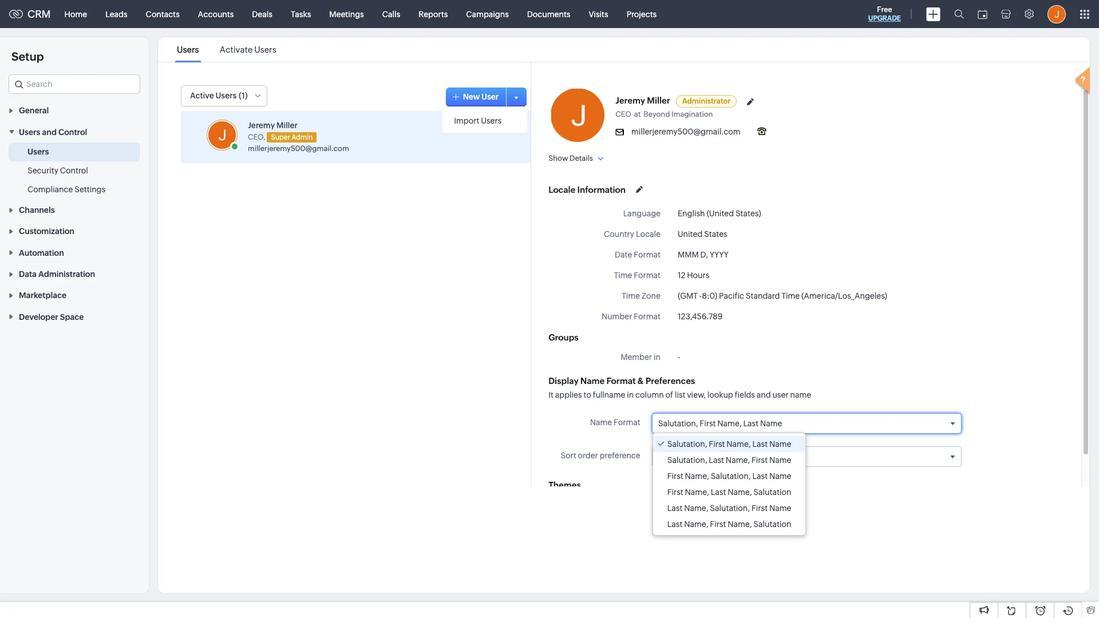 Task type: locate. For each thing, give the bounding box(es) containing it.
hours
[[687, 271, 710, 280]]

groups
[[549, 333, 579, 342]]

1 horizontal spatial jeremy
[[616, 96, 645, 105]]

contacts link
[[137, 0, 189, 28]]

1 vertical spatial and
[[757, 391, 771, 400]]

miller up the super
[[277, 121, 298, 130]]

1 horizontal spatial in
[[654, 353, 661, 362]]

jeremy up ceo,
[[248, 121, 275, 130]]

salutation for first name, last name, salutation
[[754, 488, 792, 497]]

users down general
[[19, 128, 40, 137]]

locale
[[549, 185, 576, 194], [636, 230, 661, 239]]

tree
[[653, 434, 806, 536]]

name inside display name format & preferences it applies to fullname in column of list view, lookup fields and user name
[[581, 376, 605, 386]]

2 salutation from the top
[[754, 520, 792, 529]]

None field
[[9, 74, 140, 94], [653, 447, 962, 467], [653, 447, 962, 467]]

activate
[[220, 45, 253, 54]]

projects link
[[618, 0, 666, 28]]

marketplace
[[19, 291, 66, 300]]

fields
[[735, 391, 755, 400]]

format up time format
[[634, 250, 661, 259]]

0 vertical spatial locale
[[549, 185, 576, 194]]

0 horizontal spatial jeremy
[[248, 121, 275, 130]]

member
[[621, 353, 652, 362]]

salutation down first name, salutation, last name
[[754, 488, 792, 497]]

profile element
[[1041, 0, 1073, 28]]

users inside region
[[27, 147, 49, 156]]

calls
[[382, 9, 400, 19]]

format up zone
[[634, 271, 661, 280]]

contacts
[[146, 9, 180, 19]]

format down zone
[[634, 312, 661, 321]]

first down view,
[[700, 419, 716, 428]]

active
[[190, 91, 214, 100]]

format for time
[[634, 271, 661, 280]]

none field the search
[[9, 74, 140, 94]]

security
[[27, 166, 58, 175]]

states
[[704, 230, 728, 239]]

millerjeremy500@gmail.com down the admin
[[248, 144, 349, 153]]

first down first name, last name, salutation
[[752, 504, 768, 513]]

name
[[791, 391, 812, 400]]

1 vertical spatial salutation
[[754, 520, 792, 529]]

settings
[[75, 185, 105, 194]]

control
[[58, 128, 87, 137], [60, 166, 88, 175]]

1 vertical spatial salutation, first name, last name
[[668, 440, 792, 449]]

display name format & preferences it applies to fullname in column of list view, lookup fields and user name
[[549, 376, 812, 400]]

locale down the show
[[549, 185, 576, 194]]

last inside salutation, first name, last name field
[[744, 419, 759, 428]]

user
[[773, 391, 789, 400]]

last down salutation, last name, first name
[[753, 472, 768, 481]]

automation
[[19, 248, 64, 258]]

1 salutation from the top
[[754, 488, 792, 497]]

salutation down last name, salutation, first name
[[754, 520, 792, 529]]

format up fullname
[[607, 376, 636, 386]]

jeremy for jeremy miller ceo, super admin millerjeremy500@gmail.com
[[248, 121, 275, 130]]

salutation, up salutation, last name, first name
[[668, 440, 708, 449]]

general
[[19, 106, 49, 115]]

first inside field
[[700, 419, 716, 428]]

display
[[549, 376, 579, 386]]

control inside security control link
[[60, 166, 88, 175]]

create menu image
[[927, 7, 941, 21]]

1 vertical spatial users link
[[27, 146, 49, 157]]

salutation, inside field
[[658, 419, 698, 428]]

jeremy for jeremy miller
[[616, 96, 645, 105]]

(united
[[707, 209, 734, 218]]

last
[[744, 419, 759, 428], [753, 440, 768, 449], [709, 456, 724, 465], [753, 472, 768, 481], [711, 488, 726, 497], [668, 504, 683, 513], [668, 520, 683, 529]]

campaigns
[[466, 9, 509, 19]]

leads link
[[96, 0, 137, 28]]

active users (1)
[[190, 91, 248, 100]]

0 horizontal spatial millerjeremy500@gmail.com
[[248, 144, 349, 153]]

and left user
[[757, 391, 771, 400]]

0 vertical spatial jeremy
[[616, 96, 645, 105]]

activate users
[[220, 45, 276, 54]]

user
[[482, 92, 499, 101]]

standard
[[746, 291, 780, 301]]

users link for security control link
[[27, 146, 49, 157]]

time format
[[614, 271, 661, 280]]

accounts link
[[189, 0, 243, 28]]

jeremy up ceo
[[616, 96, 645, 105]]

show details
[[549, 154, 593, 163]]

time for time format
[[614, 271, 632, 280]]

in
[[654, 353, 661, 362], [627, 391, 634, 400]]

1 vertical spatial control
[[60, 166, 88, 175]]

administrator
[[682, 97, 731, 105]]

column
[[636, 391, 664, 400]]

1 vertical spatial miller
[[277, 121, 298, 130]]

number format
[[602, 312, 661, 321]]

name,
[[718, 419, 742, 428], [727, 440, 751, 449], [726, 456, 750, 465], [685, 472, 709, 481], [685, 488, 709, 497], [728, 488, 752, 497], [684, 504, 709, 513], [684, 520, 709, 529], [728, 520, 752, 529]]

create menu element
[[920, 0, 948, 28]]

- right (gmt
[[700, 291, 702, 301]]

0 horizontal spatial -
[[678, 353, 680, 362]]

admin
[[292, 133, 313, 141]]

import users
[[454, 116, 502, 125]]

0 vertical spatial salutation, first name, last name
[[658, 419, 783, 428]]

deals
[[252, 9, 273, 19]]

users and control
[[19, 128, 87, 137]]

0 vertical spatial millerjeremy500@gmail.com
[[632, 127, 741, 136]]

salutation, first name, last name up salutation, last name, first name
[[668, 440, 792, 449]]

locale down language
[[636, 230, 661, 239]]

order
[[578, 451, 598, 461]]

in left column at the bottom right of page
[[627, 391, 634, 400]]

fullname
[[593, 391, 626, 400]]

format inside display name format & preferences it applies to fullname in column of list view, lookup fields and user name
[[607, 376, 636, 386]]

salutation,
[[658, 419, 698, 428], [668, 440, 708, 449], [668, 456, 708, 465], [711, 472, 751, 481], [710, 504, 750, 513]]

users link down contacts
[[175, 45, 201, 54]]

users up security
[[27, 147, 49, 156]]

0 vertical spatial salutation
[[754, 488, 792, 497]]

1 horizontal spatial users link
[[175, 45, 201, 54]]

0 horizontal spatial miller
[[277, 121, 298, 130]]

miller inside jeremy miller ceo, super admin millerjeremy500@gmail.com
[[277, 121, 298, 130]]

0 horizontal spatial locale
[[549, 185, 576, 194]]

mmm d, yyyy
[[678, 250, 729, 259]]

last up last name, first name, salutation
[[668, 504, 683, 513]]

first up first name, salutation, last name
[[752, 456, 768, 465]]

and down general
[[42, 128, 57, 137]]

first name, last name, salutation
[[668, 488, 792, 497]]

salutation, down the list
[[658, 419, 698, 428]]

list
[[675, 391, 686, 400]]

miller up beyond
[[647, 96, 670, 105]]

jeremy inside jeremy miller ceo, super admin millerjeremy500@gmail.com
[[248, 121, 275, 130]]

customization
[[19, 227, 74, 236]]

reports
[[419, 9, 448, 19]]

compliance settings link
[[27, 184, 105, 195]]

users inside dropdown button
[[19, 128, 40, 137]]

first up first name, last name, salutation
[[668, 472, 684, 481]]

0 vertical spatial -
[[700, 291, 702, 301]]

0 vertical spatial miller
[[647, 96, 670, 105]]

users down contacts
[[177, 45, 199, 54]]

data
[[19, 270, 37, 279]]

time for time zone
[[622, 291, 640, 301]]

documents
[[527, 9, 571, 19]]

setup
[[11, 50, 44, 63]]

users link up security
[[27, 146, 49, 157]]

1 horizontal spatial miller
[[647, 96, 670, 105]]

upgrade
[[869, 14, 901, 22]]

new user
[[463, 92, 499, 101]]

control up the compliance settings link
[[60, 166, 88, 175]]

super
[[271, 133, 290, 141]]

- up preferences
[[678, 353, 680, 362]]

millerjeremy500@gmail.com down beyond imagination link
[[632, 127, 741, 136]]

meetings
[[329, 9, 364, 19]]

first name, salutation, last name
[[668, 472, 792, 481]]

search element
[[948, 0, 971, 28]]

crm link
[[9, 8, 51, 20]]

time right 'standard'
[[782, 291, 800, 301]]

ceo at beyond imagination
[[616, 110, 713, 119]]

1 vertical spatial in
[[627, 391, 634, 400]]

at
[[634, 110, 641, 119]]

in right member on the right bottom of the page
[[654, 353, 661, 362]]

first down first name, salutation, last name
[[668, 488, 684, 497]]

miller for jeremy miller
[[647, 96, 670, 105]]

0 horizontal spatial and
[[42, 128, 57, 137]]

last down last name, salutation, first name
[[668, 520, 683, 529]]

salutation, down salutation, last name, first name
[[711, 472, 751, 481]]

salutation, first name, last name down lookup
[[658, 419, 783, 428]]

0 vertical spatial control
[[58, 128, 87, 137]]

format for name
[[614, 418, 641, 427]]

1 vertical spatial -
[[678, 353, 680, 362]]

list
[[167, 37, 287, 62]]

1 vertical spatial locale
[[636, 230, 661, 239]]

control down general dropdown button
[[58, 128, 87, 137]]

1 horizontal spatial millerjeremy500@gmail.com
[[632, 127, 741, 136]]

time down date
[[614, 271, 632, 280]]

0 vertical spatial users link
[[175, 45, 201, 54]]

details
[[570, 154, 593, 163]]

time
[[614, 271, 632, 280], [622, 291, 640, 301], [782, 291, 800, 301]]

0 horizontal spatial in
[[627, 391, 634, 400]]

0 vertical spatial and
[[42, 128, 57, 137]]

free upgrade
[[869, 5, 901, 22]]

users
[[177, 45, 199, 54], [254, 45, 276, 54], [481, 116, 502, 125], [19, 128, 40, 137], [27, 147, 49, 156]]

salutation, first name, last name
[[658, 419, 783, 428], [668, 440, 792, 449]]

and inside display name format & preferences it applies to fullname in column of list view, lookup fields and user name
[[757, 391, 771, 400]]

last down 'fields'
[[744, 419, 759, 428]]

it
[[549, 391, 554, 400]]

salutation for last name, first name, salutation
[[754, 520, 792, 529]]

country locale
[[604, 230, 661, 239]]

format down fullname
[[614, 418, 641, 427]]

0 horizontal spatial users link
[[27, 146, 49, 157]]

1 horizontal spatial and
[[757, 391, 771, 400]]

users down user
[[481, 116, 502, 125]]

time left zone
[[622, 291, 640, 301]]

1 vertical spatial jeremy
[[248, 121, 275, 130]]



Task type: vqa. For each thing, say whether or not it's contained in the screenshot.
ninth 5555 from the top
no



Task type: describe. For each thing, give the bounding box(es) containing it.
marketplace button
[[0, 285, 149, 306]]

name inside salutation, first name, last name field
[[760, 419, 783, 428]]

united states
[[678, 230, 728, 239]]

first down last name, salutation, first name
[[710, 520, 726, 529]]

tasks link
[[282, 0, 320, 28]]

profile image
[[1048, 5, 1066, 23]]

list containing users
[[167, 37, 287, 62]]

Salutation, First Name, Last Name field
[[653, 414, 962, 434]]

(america/los_angeles)
[[802, 291, 888, 301]]

last name, first name, salutation
[[668, 520, 792, 529]]

compliance
[[27, 185, 73, 194]]

preferences
[[646, 376, 695, 386]]

1 horizontal spatial -
[[700, 291, 702, 301]]

campaigns link
[[457, 0, 518, 28]]

pacific
[[719, 291, 744, 301]]

time zone
[[622, 291, 661, 301]]

8:0)
[[702, 291, 718, 301]]

salutation, first name, last name inside field
[[658, 419, 783, 428]]

compliance settings
[[27, 185, 105, 194]]

accounts
[[198, 9, 234, 19]]

meetings link
[[320, 0, 373, 28]]

visits link
[[580, 0, 618, 28]]

projects
[[627, 9, 657, 19]]

space
[[60, 313, 84, 322]]

english
[[678, 209, 705, 218]]

users (1)
[[216, 91, 248, 100]]

country
[[604, 230, 635, 239]]

last up first name, salutation, last name
[[709, 456, 724, 465]]

&
[[638, 376, 644, 386]]

new user button
[[446, 87, 510, 106]]

millerjeremy500@gmail.com link
[[248, 144, 349, 153]]

applies
[[555, 391, 582, 400]]

last up salutation, last name, first name
[[753, 440, 768, 449]]

show
[[549, 154, 568, 163]]

sort order preference
[[561, 451, 641, 461]]

123,456.789
[[678, 312, 723, 321]]

channels button
[[0, 199, 149, 220]]

control inside the users and control dropdown button
[[58, 128, 87, 137]]

ceo,
[[248, 133, 266, 141]]

users and control region
[[0, 142, 149, 199]]

developer space button
[[0, 306, 149, 327]]

format for number
[[634, 312, 661, 321]]

users right the activate
[[254, 45, 276, 54]]

beyond imagination link
[[644, 110, 716, 119]]

home
[[64, 9, 87, 19]]

salutation, down first name, last name, salutation
[[710, 504, 750, 513]]

in inside display name format & preferences it applies to fullname in column of list view, lookup fields and user name
[[627, 391, 634, 400]]

beyond
[[644, 110, 670, 119]]

miller for jeremy miller ceo, super admin millerjeremy500@gmail.com
[[277, 121, 298, 130]]

users link for activate users link
[[175, 45, 201, 54]]

security control
[[27, 166, 88, 175]]

number
[[602, 312, 632, 321]]

last down first name, salutation, last name
[[711, 488, 726, 497]]

locale information
[[549, 185, 626, 194]]

customization button
[[0, 220, 149, 242]]

security control link
[[27, 165, 88, 176]]

information
[[578, 185, 626, 194]]

Search text field
[[9, 75, 140, 93]]

12 hours
[[678, 271, 710, 280]]

mmm
[[678, 250, 699, 259]]

12
[[678, 271, 686, 280]]

general button
[[0, 100, 149, 121]]

administration
[[38, 270, 95, 279]]

format for date
[[634, 250, 661, 259]]

ceo
[[616, 110, 632, 119]]

english (united states)
[[678, 209, 761, 218]]

import
[[454, 116, 480, 125]]

automation button
[[0, 242, 149, 263]]

yyyy
[[710, 250, 729, 259]]

(gmt
[[678, 291, 698, 301]]

free
[[877, 5, 893, 14]]

d,
[[701, 250, 708, 259]]

preference
[[600, 451, 641, 461]]

name, inside field
[[718, 419, 742, 428]]

developer
[[19, 313, 58, 322]]

calendar image
[[978, 9, 988, 19]]

imagination
[[672, 110, 713, 119]]

salutation, last name, first name
[[668, 456, 792, 465]]

activate users link
[[218, 45, 278, 54]]

last name, salutation, first name
[[668, 504, 792, 513]]

1 horizontal spatial locale
[[636, 230, 661, 239]]

first up salutation, last name, first name
[[709, 440, 725, 449]]

salutation, up first name, salutation, last name
[[668, 456, 708, 465]]

name format
[[590, 418, 641, 427]]

zone
[[642, 291, 661, 301]]

1 vertical spatial millerjeremy500@gmail.com
[[248, 144, 349, 153]]

0 vertical spatial in
[[654, 353, 661, 362]]

and inside dropdown button
[[42, 128, 57, 137]]

data administration button
[[0, 263, 149, 285]]

(gmt -8:0) pacific standard time (america/los_angeles)
[[678, 291, 888, 301]]

tree containing salutation, first name, last name
[[653, 434, 806, 536]]

jeremy miller ceo, super admin millerjeremy500@gmail.com
[[248, 121, 349, 153]]

reports link
[[410, 0, 457, 28]]

lookup
[[708, 391, 733, 400]]

date format
[[615, 250, 661, 259]]

themes
[[549, 481, 581, 490]]

sort
[[561, 451, 577, 461]]

visits
[[589, 9, 609, 19]]

search image
[[955, 9, 964, 19]]



